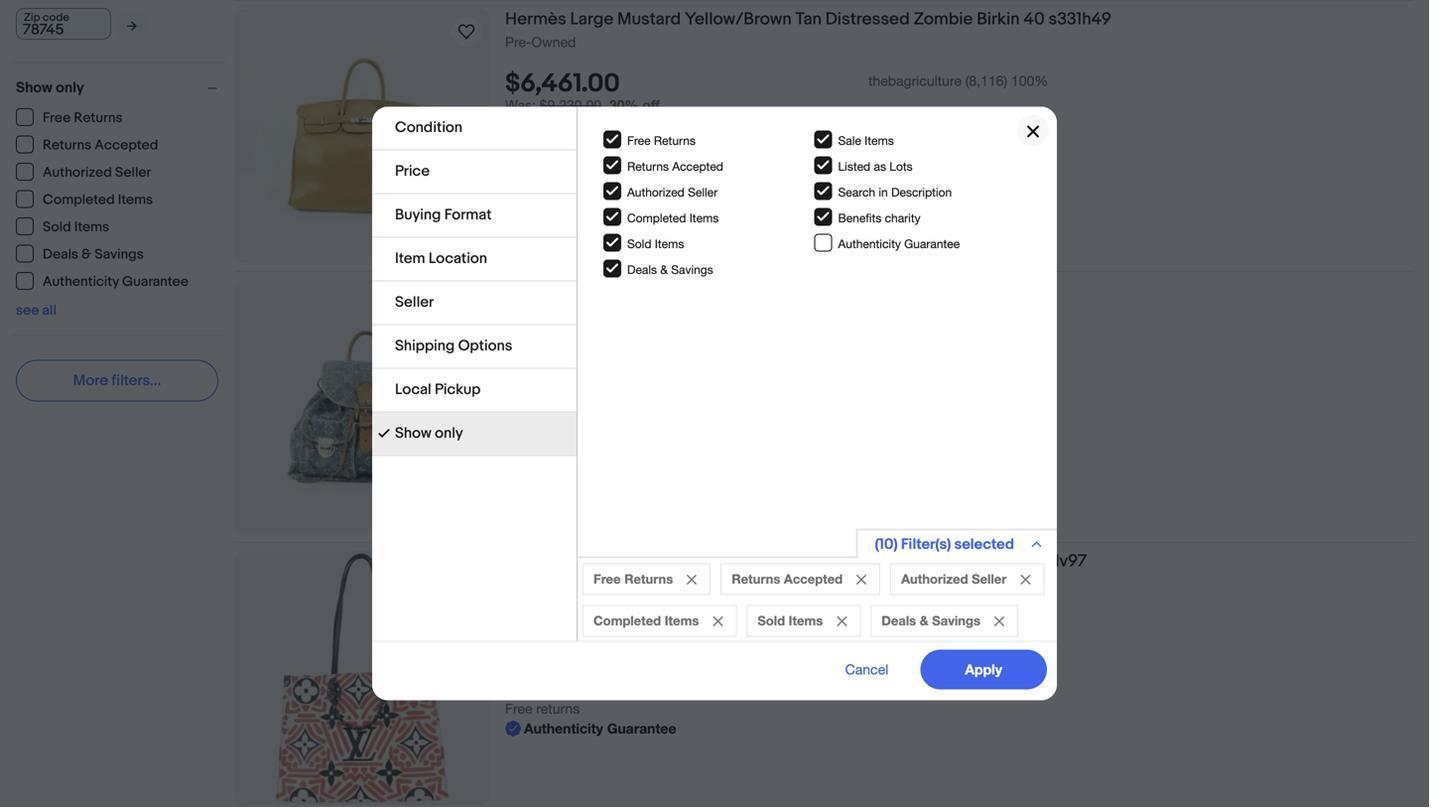 Task type: locate. For each thing, give the bounding box(es) containing it.
more
[[73, 372, 108, 390]]

(8,116) for thebagriculture (8,116) 100% was: $9,230.00 30% off or best offer free shipping free returns authenticity guarantee 27 watchers
[[966, 73, 1008, 89]]

9m
[[575, 641, 595, 657]]

item
[[395, 250, 425, 268]]

0 horizontal spatial authorized seller
[[43, 164, 151, 181]]

tote
[[992, 551, 1026, 572]]

1 horizontal spatial sold
[[627, 237, 652, 250]]

1 thebagriculture from the top
[[869, 73, 962, 89]]

remove filter - show only - returns accepted image
[[857, 575, 867, 585]]

1 horizontal spatial returns accepted
[[627, 159, 724, 173]]

limited
[[609, 551, 667, 572]]

authenticity down deals & savings link
[[43, 273, 119, 290]]

0 vertical spatial or
[[505, 117, 518, 133]]

returns inside thebagriculture (8,116) 100% was: $9,230.00 30% off or best offer free shipping free returns authenticity guarantee 27 watchers
[[536, 157, 580, 173]]

thebagriculture
[[869, 73, 962, 89], [869, 615, 962, 631]]

authorized seller link
[[16, 163, 152, 181]]

onthego
[[845, 551, 914, 572]]

louis inside louis vuitton  monogram denim sac a dos gm backpack 934lvs415 pre-owned
[[505, 280, 546, 301]]

30%
[[609, 97, 639, 113]]

savings up denim
[[671, 262, 713, 276]]

denim
[[697, 280, 747, 301]]

only down pickup
[[435, 424, 463, 442]]

(8,116) inside thebagriculture (8,116) 100% 0 bids · 7h 9m left (today 05:16 pm)
[[966, 615, 1008, 631]]

cancel button
[[823, 650, 911, 689]]

0 horizontal spatial returns accepted
[[43, 137, 158, 154]]

0 vertical spatial completed
[[43, 192, 115, 208]]

shipping down $9,230.00
[[536, 137, 589, 153]]

1 pre- from the top
[[505, 34, 532, 50]]

thebagriculture for thebagriculture (8,116) 100% 0 bids · 7h 9m left (today 05:16 pm)
[[869, 615, 962, 631]]

hermès large mustard yellow/brown tan distressed zombie birkin 40 s331h49 image
[[235, 51, 489, 221]]

returns accepted up authorized seller link
[[43, 137, 158, 154]]

seller inside tab list
[[395, 293, 434, 311]]

2 vertical spatial returns
[[536, 701, 580, 717]]

1 vertical spatial 100%
[[1012, 615, 1049, 631]]

apply
[[965, 661, 1003, 678]]

guarantee down charity
[[905, 237, 960, 250]]

100% down 40
[[1012, 73, 1049, 89]]

monogram left denim
[[609, 280, 693, 301]]

monogram
[[609, 280, 693, 301], [706, 551, 790, 572]]

deals & savings up denim
[[627, 262, 713, 276]]

louis up options at the top left of page
[[505, 280, 546, 301]]

1 owned from the top
[[532, 34, 576, 50]]

1 horizontal spatial deals & savings
[[627, 262, 713, 276]]

left right 38m
[[607, 370, 628, 386]]

0 vertical spatial returns accepted
[[43, 137, 158, 154]]

pre- down hermès
[[505, 34, 532, 50]]

deals & savings down louis vuitton limited red monogram crafty onthego gm 2way tote 910lv97 link
[[882, 613, 981, 628]]

shipping
[[395, 337, 455, 355]]

guarantee inside thebagriculture (8,116) 100% was: $9,230.00 30% off or best offer free shipping free returns authenticity guarantee 27 watchers
[[607, 176, 677, 193]]

returns accepted up thebagriculture (8,116) 100% 0 bids · 7h 9m left (today 05:16 pm)
[[732, 571, 843, 587]]

0 horizontal spatial show
[[16, 79, 52, 97]]

returns down free returns link
[[43, 137, 92, 154]]

offer
[[554, 117, 585, 133], [554, 390, 585, 406]]

owned inside hermès large mustard yellow/brown tan distressed zombie birkin 40 s331h49 pre-owned
[[532, 34, 576, 50]]

owned up $5,370.00
[[532, 305, 576, 321]]

0 horizontal spatial sold
[[43, 219, 71, 236]]

2 vuitton from the top
[[550, 551, 605, 572]]

buying
[[395, 206, 441, 224]]

sold
[[43, 219, 71, 236], [627, 237, 652, 250], [758, 613, 785, 628]]

or up show only tab at the left bottom of page
[[505, 390, 518, 406]]

thebagriculture down the zombie
[[869, 73, 962, 89]]

2 horizontal spatial accepted
[[784, 571, 843, 587]]

1 horizontal spatial authenticity guarantee
[[838, 237, 960, 250]]

1 offer from the top
[[554, 117, 585, 133]]

authenticity guarantee
[[838, 237, 960, 250], [43, 273, 189, 290]]

owned down hermès
[[532, 34, 576, 50]]

returns left remove filter - show only - free returns icon
[[624, 571, 673, 587]]

tab list inside dialog
[[372, 107, 577, 456]]

completed items up denim
[[627, 211, 719, 225]]

see all
[[16, 302, 56, 319]]

savings up authenticity guarantee link
[[95, 246, 144, 263]]

shipping
[[536, 137, 589, 153], [536, 410, 589, 426]]

0 vertical spatial owned
[[532, 34, 576, 50]]

2 100% from the top
[[1012, 615, 1049, 631]]

(10) filter(s) selected button
[[856, 529, 1057, 558]]

see
[[16, 302, 39, 319]]

0 vertical spatial sold
[[43, 219, 71, 236]]

vuitton for limited
[[550, 551, 605, 572]]

0 vertical spatial (8,116)
[[966, 73, 1008, 89]]

0 vertical spatial thebagriculture
[[869, 73, 962, 89]]

100% right the remove filter - show only - deals & savings image
[[1012, 615, 1049, 631]]

louis vuitton limited red monogram crafty onthego gm 2way tote 910lv97 heading
[[505, 551, 1087, 572]]

filter(s)
[[901, 536, 951, 553]]

completed items up (today
[[594, 613, 699, 628]]

returns down the 6h
[[536, 430, 580, 446]]

gm inside louis vuitton limited red monogram crafty onthego gm 2way tote 910lv97 link
[[918, 551, 946, 572]]

0 horizontal spatial accepted
[[95, 137, 158, 154]]

gm
[[832, 280, 860, 301], [918, 551, 946, 572]]

authorized seller down (10) filter(s) selected dropdown button
[[902, 571, 1007, 587]]

show only up free returns link
[[16, 79, 84, 97]]

1 vertical spatial owned
[[532, 305, 576, 321]]

thebagriculture inside thebagriculture (8,116) 100% was: $9,230.00 30% off or best offer free shipping free returns authenticity guarantee 27 watchers
[[869, 73, 962, 89]]

free inside free returns authenticity guarantee
[[505, 701, 533, 717]]

benefits
[[838, 211, 882, 225]]

$9,230.00
[[540, 97, 602, 113]]

0 vertical spatial gm
[[832, 280, 860, 301]]

0 vertical spatial only
[[56, 79, 84, 97]]

0 horizontal spatial only
[[56, 79, 84, 97]]

monogram right red at the left of the page
[[706, 551, 790, 572]]

0 vertical spatial left
[[607, 370, 628, 386]]

authenticity guarantee inside authenticity guarantee link
[[43, 273, 189, 290]]

dos
[[797, 280, 828, 301]]

louis
[[505, 280, 546, 301], [505, 551, 546, 572]]

best down was:
[[522, 117, 550, 133]]

2 horizontal spatial authorized seller
[[902, 571, 1007, 587]]

1 horizontal spatial show only
[[395, 424, 463, 442]]

completed items link
[[16, 190, 154, 208]]

all
[[42, 302, 56, 319]]

sold up deals & savings link
[[43, 219, 71, 236]]

thebagriculture inside thebagriculture (8,116) 100% 0 bids · 7h 9m left (today 05:16 pm)
[[869, 615, 962, 631]]

tab list
[[372, 107, 577, 456]]

thebagriculture up the cancel
[[869, 615, 962, 631]]

guarantee down off
[[607, 176, 677, 193]]

1 louis from the top
[[505, 280, 546, 301]]

1 vertical spatial authorized
[[627, 185, 685, 199]]

2 shipping from the top
[[536, 410, 589, 426]]

only up free returns link
[[56, 79, 84, 97]]

100% inside thebagriculture (8,116) 100% 0 bids · 7h 9m left (today 05:16 pm)
[[1012, 615, 1049, 631]]

vuitton inside louis vuitton  monogram denim sac a dos gm backpack 934lvs415 pre-owned
[[550, 280, 605, 301]]

1 horizontal spatial only
[[435, 424, 463, 442]]

show inside tab
[[395, 424, 432, 442]]

1 or from the top
[[505, 117, 518, 133]]

0 vertical spatial free returns
[[43, 110, 123, 127]]

0 horizontal spatial show only
[[16, 79, 84, 97]]

0 vertical spatial returns
[[536, 157, 580, 173]]

2 horizontal spatial authorized
[[902, 571, 968, 587]]

offer down the 6h
[[554, 390, 585, 406]]

hermès large mustard yellow/brown tan distressed zombie birkin 40 s331h49 heading
[[505, 9, 1112, 30]]

2 pre- from the top
[[505, 305, 532, 321]]

1 vertical spatial shipping
[[536, 410, 589, 426]]

1 vertical spatial best
[[522, 390, 550, 406]]

pre-
[[505, 34, 532, 50], [505, 305, 532, 321]]

authenticity down 7h
[[524, 720, 603, 737]]

returns accepted down off
[[627, 159, 724, 173]]

0 vertical spatial 100%
[[1012, 73, 1049, 89]]

left
[[607, 370, 628, 386], [599, 641, 620, 657]]

1 horizontal spatial gm
[[918, 551, 946, 572]]

authenticity guarantee link
[[16, 272, 189, 290]]

1 (8,116) from the top
[[966, 73, 1008, 89]]

1 vertical spatial show
[[395, 424, 432, 442]]

2 horizontal spatial deals & savings
[[882, 613, 981, 628]]

gm for backpack
[[832, 280, 860, 301]]

owned
[[532, 34, 576, 50], [532, 305, 576, 321]]

0 vertical spatial show only
[[16, 79, 84, 97]]

completed items down authorized seller link
[[43, 192, 153, 208]]

free
[[43, 110, 71, 127], [627, 133, 651, 147], [505, 137, 533, 153], [505, 157, 533, 173], [505, 410, 533, 426], [505, 430, 533, 446], [594, 571, 621, 587], [505, 701, 533, 717]]

100% inside thebagriculture (8,116) 100% was: $9,230.00 30% off or best offer free shipping free returns authenticity guarantee 27 watchers
[[1012, 73, 1049, 89]]

gm inside louis vuitton  monogram denim sac a dos gm backpack 934lvs415 pre-owned
[[832, 280, 860, 301]]

(8,116) up apply
[[966, 615, 1008, 631]]

3 returns from the top
[[536, 701, 580, 717]]

0 vertical spatial vuitton
[[550, 280, 605, 301]]

authenticity down benefits
[[838, 237, 901, 250]]

guarantee down deals & savings link
[[122, 273, 189, 290]]

0 vertical spatial pre-
[[505, 34, 532, 50]]

0 vertical spatial best
[[522, 117, 550, 133]]

authorized down off
[[627, 185, 685, 199]]

gm left 2way
[[918, 551, 946, 572]]

1 vertical spatial left
[[599, 641, 620, 657]]

remove filter - show only - completed items image
[[713, 616, 723, 626]]

louis vuitton  monogram denim sac a dos gm backpack 934lvs415 image
[[235, 322, 489, 492]]

free returns left remove filter - show only - free returns icon
[[594, 571, 673, 587]]

sold down authenticity guarantee text box
[[627, 237, 652, 250]]

pre- inside louis vuitton  monogram denim sac a dos gm backpack 934lvs415 pre-owned
[[505, 305, 532, 321]]

show
[[16, 79, 52, 97], [395, 424, 432, 442]]

show only inside tab
[[395, 424, 463, 442]]

or down was:
[[505, 117, 518, 133]]

1 vertical spatial vuitton
[[550, 551, 605, 572]]

1 vertical spatial offer
[[554, 390, 585, 406]]

thebagriculture (8,116) 100% 0 bids · 7h 9m left (today 05:16 pm)
[[505, 615, 1049, 657]]

deals down authenticity guarantee text box
[[627, 262, 657, 276]]

shipping inside 6h 38m left or best offer free shipping free returns
[[536, 410, 589, 426]]

2 vertical spatial accepted
[[784, 571, 843, 587]]

guarantee inside free returns authenticity guarantee
[[607, 720, 677, 737]]

off
[[643, 97, 660, 113]]

1 best from the top
[[522, 117, 550, 133]]

sold items
[[43, 219, 109, 236], [627, 237, 684, 250], [758, 613, 823, 628]]

1 vertical spatial returns
[[536, 430, 580, 446]]

1 100% from the top
[[1012, 73, 1049, 89]]

&
[[82, 246, 92, 263], [660, 262, 668, 276], [920, 613, 929, 628]]

louis up $6,150.00
[[505, 551, 546, 572]]

returns accepted
[[43, 137, 158, 154], [627, 159, 724, 173], [732, 571, 843, 587]]

0 horizontal spatial authorized
[[43, 164, 112, 181]]

sold items up deals & savings link
[[43, 219, 109, 236]]

None text field
[[16, 8, 111, 40]]

gm right dos
[[832, 280, 860, 301]]

0 vertical spatial louis
[[505, 280, 546, 301]]

offer down $9,230.00
[[554, 117, 585, 133]]

0 vertical spatial sold items
[[43, 219, 109, 236]]

returns up authenticity guarantee text box
[[536, 157, 580, 173]]

100% for thebagriculture (8,116) 100% 0 bids · 7h 9m left (today 05:16 pm)
[[1012, 615, 1049, 631]]

0 vertical spatial shipping
[[536, 137, 589, 153]]

free returns authenticity guarantee
[[505, 701, 677, 737]]

0 horizontal spatial deals & savings
[[43, 246, 144, 263]]

vuitton left limited on the bottom
[[550, 551, 605, 572]]

returns down off
[[654, 133, 696, 147]]

pre- up options at the top left of page
[[505, 305, 532, 321]]

charity
[[885, 211, 921, 225]]

authorized seller up completed items link
[[43, 164, 151, 181]]

1 shipping from the top
[[536, 137, 589, 153]]

0 horizontal spatial monogram
[[609, 280, 693, 301]]

savings left the remove filter - show only - deals & savings image
[[932, 613, 981, 628]]

distressed
[[826, 9, 910, 30]]

filter applied image
[[378, 427, 390, 439]]

sold right remove filter - show only - completed items icon in the bottom of the page
[[758, 613, 785, 628]]

free returns
[[43, 110, 123, 127], [627, 133, 696, 147], [594, 571, 673, 587]]

2 vertical spatial completed items
[[594, 613, 699, 628]]

·
[[547, 641, 551, 657]]

authorized seller down off
[[627, 185, 718, 199]]

2 offer from the top
[[554, 390, 585, 406]]

2 thebagriculture from the top
[[869, 615, 962, 631]]

apply within filter image
[[127, 20, 137, 33]]

or inside thebagriculture (8,116) 100% was: $9,230.00 30% off or best offer free shipping free returns authenticity guarantee 27 watchers
[[505, 117, 518, 133]]

returns
[[74, 110, 123, 127], [654, 133, 696, 147], [43, 137, 92, 154], [627, 159, 669, 173], [624, 571, 673, 587], [732, 571, 781, 587]]

or
[[505, 117, 518, 133], [505, 390, 518, 406]]

authenticity
[[524, 176, 603, 193], [838, 237, 901, 250], [43, 273, 119, 290], [524, 720, 603, 737]]

thebagriculture for thebagriculture (8,116) 100% was: $9,230.00 30% off or best offer free shipping free returns authenticity guarantee 27 watchers
[[869, 73, 962, 89]]

remove filter - show only - free returns image
[[687, 575, 697, 585]]

1 vertical spatial pre-
[[505, 305, 532, 321]]

seller
[[115, 164, 151, 181], [688, 185, 718, 199], [395, 293, 434, 311], [972, 571, 1007, 587]]

louis vuitton limited red monogram crafty onthego gm 2way tote 910lv97
[[505, 551, 1087, 572]]

sold items down authenticity guarantee text box
[[627, 237, 684, 250]]

show up free returns link
[[16, 79, 52, 97]]

1 vuitton from the top
[[550, 280, 605, 301]]

location
[[429, 250, 487, 268]]

0 vertical spatial monogram
[[609, 280, 693, 301]]

2 horizontal spatial sold items
[[758, 613, 823, 628]]

0 vertical spatial authorized
[[43, 164, 112, 181]]

louis vuitton  monogram denim sac a dos gm backpack 934lvs415 heading
[[505, 280, 1021, 301]]

0 vertical spatial show
[[16, 79, 52, 97]]

left inside thebagriculture (8,116) 100% 0 bids · 7h 9m left (today 05:16 pm)
[[599, 641, 620, 657]]

remove filter - show only - authorized seller image
[[1021, 575, 1031, 585]]

guarantee down (today
[[607, 720, 677, 737]]

1 vertical spatial sold items
[[627, 237, 684, 250]]

1 vertical spatial (8,116)
[[966, 615, 1008, 631]]

2 returns from the top
[[536, 430, 580, 446]]

completed down authenticity guarantee text box
[[627, 211, 686, 225]]

owned inside louis vuitton  monogram denim sac a dos gm backpack 934lvs415 pre-owned
[[532, 305, 576, 321]]

see all button
[[16, 302, 56, 319]]

in
[[879, 185, 888, 199]]

100%
[[1012, 73, 1049, 89], [1012, 615, 1049, 631]]

bids
[[517, 641, 543, 657]]

1 vertical spatial authorized seller
[[627, 185, 718, 199]]

deals & savings
[[43, 246, 144, 263], [627, 262, 713, 276], [882, 613, 981, 628]]

0 horizontal spatial authenticity guarantee
[[43, 273, 189, 290]]

best down $5,370.00
[[522, 390, 550, 406]]

2 louis from the top
[[505, 551, 546, 572]]

free returns up "returns accepted" link
[[43, 110, 123, 127]]

dialog
[[0, 0, 1430, 807]]

completed down authorized seller link
[[43, 192, 115, 208]]

2 best from the top
[[522, 390, 550, 406]]

authorized up completed items link
[[43, 164, 112, 181]]

2 owned from the top
[[532, 305, 576, 321]]

1 horizontal spatial monogram
[[706, 551, 790, 572]]

deals right remove filter - show only - sold items icon
[[882, 613, 916, 628]]

best
[[522, 117, 550, 133], [522, 390, 550, 406]]

only
[[56, 79, 84, 97], [435, 424, 463, 442]]

vuitton up $5,370.00
[[550, 280, 605, 301]]

show right filter applied image
[[395, 424, 432, 442]]

completed items
[[43, 192, 153, 208], [627, 211, 719, 225], [594, 613, 699, 628]]

authenticity guarantee inside dialog
[[838, 237, 960, 250]]

completed up (today
[[594, 613, 661, 628]]

2 horizontal spatial sold
[[758, 613, 785, 628]]

1 vertical spatial show only
[[395, 424, 463, 442]]

1 horizontal spatial sold items
[[627, 237, 684, 250]]

deals down sold items link
[[43, 246, 78, 263]]

show only down the "local pickup"
[[395, 424, 463, 442]]

deals & savings up authenticity guarantee link
[[43, 246, 144, 263]]

$5,370.00
[[505, 340, 625, 370]]

best inside thebagriculture (8,116) 100% was: $9,230.00 30% off or best offer free shipping free returns authenticity guarantee 27 watchers
[[522, 117, 550, 133]]

authenticity guarantee down charity
[[838, 237, 960, 250]]

items down authenticity guarantee text box
[[655, 237, 684, 250]]

0 horizontal spatial gm
[[832, 280, 860, 301]]

left right 9m at the left bottom of the page
[[599, 641, 620, 657]]

items up the as
[[865, 133, 894, 147]]

shipping inside thebagriculture (8,116) 100% was: $9,230.00 30% off or best offer free shipping free returns authenticity guarantee 27 watchers
[[536, 137, 589, 153]]

tab list containing condition
[[372, 107, 577, 456]]

buying format
[[395, 206, 492, 224]]

1 horizontal spatial deals
[[627, 262, 657, 276]]

returns up authenticity guarantee text field
[[536, 701, 580, 717]]

thebagriculture (8,116) 100% was: $9,230.00 30% off or best offer free shipping free returns authenticity guarantee 27 watchers
[[505, 73, 1049, 213]]

(8,116) down birkin
[[966, 73, 1008, 89]]

authenticity up watchers
[[524, 176, 603, 193]]

0 vertical spatial authenticity guarantee
[[838, 237, 960, 250]]

pre- inside hermès large mustard yellow/brown tan distressed zombie birkin 40 s331h49 pre-owned
[[505, 34, 532, 50]]

authorized seller
[[43, 164, 151, 181], [627, 185, 718, 199], [902, 571, 1007, 587]]

authorized down filter(s)
[[902, 571, 968, 587]]

louis vuitton limited red monogram crafty onthego gm 2way tote 910lv97 image
[[273, 551, 451, 805]]

2 or from the top
[[505, 390, 518, 406]]

items down authorized seller link
[[118, 192, 153, 208]]

1 vertical spatial thebagriculture
[[869, 615, 962, 631]]

lots
[[890, 159, 913, 173]]

1 vertical spatial authenticity guarantee
[[43, 273, 189, 290]]

(today
[[624, 641, 667, 657]]

authenticity guarantee down deals & savings link
[[43, 273, 189, 290]]

returns
[[536, 157, 580, 173], [536, 430, 580, 446], [536, 701, 580, 717]]

louis vuitton  monogram denim sac a dos gm backpack 934lvs415 link
[[505, 280, 1414, 304]]

2 (8,116) from the top
[[966, 615, 1008, 631]]

1 returns from the top
[[536, 157, 580, 173]]

2 horizontal spatial savings
[[932, 613, 981, 628]]

items
[[865, 133, 894, 147], [118, 192, 153, 208], [690, 211, 719, 225], [74, 219, 109, 236], [655, 237, 684, 250], [665, 613, 699, 628], [789, 613, 823, 628]]

2 vertical spatial sold
[[758, 613, 785, 628]]

free returns down off
[[627, 133, 696, 147]]

(8,116) inside thebagriculture (8,116) 100% was: $9,230.00 30% off or best offer free shipping free returns authenticity guarantee 27 watchers
[[966, 73, 1008, 89]]

1 vertical spatial or
[[505, 390, 518, 406]]

sale items
[[838, 133, 894, 147]]

2 vertical spatial returns accepted
[[732, 571, 843, 587]]

Authenticity Guarantee text field
[[505, 719, 677, 739]]

sold items left remove filter - show only - sold items icon
[[758, 613, 823, 628]]

shipping down the 6h
[[536, 410, 589, 426]]

authenticity inside authenticity guarantee link
[[43, 273, 119, 290]]

1 vertical spatial free returns
[[627, 133, 696, 147]]

1 vertical spatial gm
[[918, 551, 946, 572]]

38m
[[575, 370, 603, 386]]

0 horizontal spatial savings
[[95, 246, 144, 263]]



Task type: describe. For each thing, give the bounding box(es) containing it.
crafty
[[794, 551, 841, 572]]

pre- for $6,461.00
[[505, 34, 532, 50]]

100% for thebagriculture (8,116) 100% was: $9,230.00 30% off or best offer free shipping free returns authenticity guarantee 27 watchers
[[1012, 73, 1049, 89]]

2 horizontal spatial deals
[[882, 613, 916, 628]]

items left remove filter - show only - sold items icon
[[789, 613, 823, 628]]

$6,150.00
[[505, 611, 618, 641]]

louis for louis vuitton  monogram denim sac a dos gm backpack 934lvs415 pre-owned
[[505, 280, 546, 301]]

zombie
[[914, 9, 973, 30]]

was:
[[505, 97, 536, 113]]

Authenticity Guarantee text field
[[505, 175, 677, 195]]

2 vertical spatial completed
[[594, 613, 661, 628]]

search in description
[[838, 185, 952, 199]]

monogram inside louis vuitton  monogram denim sac a dos gm backpack 934lvs415 pre-owned
[[609, 280, 693, 301]]

louis vuitton  monogram denim sac a dos gm backpack 934lvs415 pre-owned
[[505, 280, 1021, 321]]

1 vertical spatial monogram
[[706, 551, 790, 572]]

remove filter - show only - deals & savings image
[[995, 616, 1005, 626]]

items up 05:16 on the left
[[665, 613, 699, 628]]

6h
[[555, 370, 571, 386]]

authenticity inside free returns authenticity guarantee
[[524, 720, 603, 737]]

2 vertical spatial authorized
[[902, 571, 968, 587]]

a
[[784, 280, 793, 301]]

hermès large mustard yellow/brown tan distressed zombie birkin 40 s331h49 link
[[505, 9, 1414, 33]]

mustard
[[618, 9, 681, 30]]

0 horizontal spatial sold items
[[43, 219, 109, 236]]

$6,461.00
[[505, 69, 620, 99]]

items up denim
[[690, 211, 719, 225]]

tan
[[796, 9, 822, 30]]

40
[[1024, 9, 1045, 30]]

louis vuitton limited red monogram crafty onthego gm 2way tote 910lv97 link
[[505, 551, 1414, 575]]

listed
[[838, 159, 871, 173]]

condition
[[395, 119, 463, 136]]

2 horizontal spatial returns accepted
[[732, 571, 843, 587]]

only inside tab
[[435, 424, 463, 442]]

vuitton for monogram
[[550, 280, 605, 301]]

or inside 6h 38m left or best offer free shipping free returns
[[505, 390, 518, 406]]

more filters...
[[73, 372, 161, 390]]

show only tab
[[372, 412, 577, 456]]

934lvs415
[[944, 280, 1021, 301]]

guarantee inside authenticity guarantee link
[[122, 273, 189, 290]]

pm)
[[710, 641, 736, 657]]

1 horizontal spatial &
[[660, 262, 668, 276]]

sac
[[751, 280, 780, 301]]

0 vertical spatial accepted
[[95, 137, 158, 154]]

description
[[892, 185, 952, 199]]

watch hermès large mustard yellow/brown tan distressed zombie birkin 40 s331h49 image
[[455, 20, 478, 44]]

1 horizontal spatial savings
[[671, 262, 713, 276]]

benefits charity
[[838, 211, 921, 225]]

0
[[505, 641, 513, 657]]

selected
[[955, 536, 1015, 553]]

more filters... button
[[16, 360, 218, 402]]

apply button
[[921, 650, 1047, 689]]

1 horizontal spatial authorized seller
[[627, 185, 718, 199]]

authenticity inside dialog
[[838, 237, 901, 250]]

authenticity inside thebagriculture (8,116) 100% was: $9,230.00 30% off or best offer free shipping free returns authenticity guarantee 27 watchers
[[524, 176, 603, 193]]

remove filter - show only - sold items image
[[837, 616, 847, 626]]

2 vertical spatial authorized seller
[[902, 571, 1007, 587]]

price
[[395, 162, 430, 180]]

listed as lots
[[838, 159, 913, 173]]

red
[[670, 551, 702, 572]]

1 vertical spatial completed
[[627, 211, 686, 225]]

watchers
[[525, 196, 586, 213]]

2way
[[950, 551, 988, 572]]

hermès
[[505, 9, 566, 30]]

2 horizontal spatial &
[[920, 613, 929, 628]]

s331h49
[[1049, 9, 1112, 30]]

27
[[505, 196, 521, 213]]

1 vertical spatial accepted
[[672, 159, 724, 173]]

items down completed items link
[[74, 219, 109, 236]]

shipping options
[[395, 337, 513, 355]]

filters...
[[112, 372, 161, 390]]

returns up thebagriculture (8,116) 100% 0 bids · 7h 9m left (today 05:16 pm)
[[732, 571, 781, 587]]

louis for louis vuitton limited red monogram crafty onthego gm 2way tote 910lv97
[[505, 551, 546, 572]]

returns inside free returns authenticity guarantee
[[536, 701, 580, 717]]

1 vertical spatial completed items
[[627, 211, 719, 225]]

guarantee inside dialog
[[905, 237, 960, 250]]

left inside 6h 38m left or best offer free shipping free returns
[[607, 370, 628, 386]]

returns inside 6h 38m left or best offer free shipping free returns
[[536, 430, 580, 446]]

hermès large mustard yellow/brown tan distressed zombie birkin 40 s331h49 pre-owned
[[505, 9, 1112, 50]]

0 vertical spatial completed items
[[43, 192, 153, 208]]

0 horizontal spatial deals
[[43, 246, 78, 263]]

search
[[838, 185, 876, 199]]

birkin
[[977, 9, 1020, 30]]

(10) filter(s) selected
[[875, 536, 1015, 553]]

1 vertical spatial returns accepted
[[627, 159, 724, 173]]

backpack
[[864, 280, 940, 301]]

show only button
[[16, 79, 226, 97]]

local pickup
[[395, 381, 481, 399]]

offer inside thebagriculture (8,116) 100% was: $9,230.00 30% off or best offer free shipping free returns authenticity guarantee 27 watchers
[[554, 117, 585, 133]]

format
[[444, 206, 492, 224]]

7h
[[555, 641, 571, 657]]

cancel
[[845, 661, 889, 678]]

deals & savings inside deals & savings link
[[43, 246, 144, 263]]

owned for $5,370.00
[[532, 305, 576, 321]]

2 vertical spatial free returns
[[594, 571, 673, 587]]

returns up "returns accepted" link
[[74, 110, 123, 127]]

yellow/brown
[[685, 9, 792, 30]]

owned for $6,461.00
[[532, 34, 576, 50]]

0 horizontal spatial &
[[82, 246, 92, 263]]

options
[[458, 337, 513, 355]]

best inside 6h 38m left or best offer free shipping free returns
[[522, 390, 550, 406]]

910lv97
[[1030, 551, 1087, 572]]

1 vertical spatial sold
[[627, 237, 652, 250]]

offer inside 6h 38m left or best offer free shipping free returns
[[554, 390, 585, 406]]

item location
[[395, 250, 487, 268]]

local
[[395, 381, 432, 399]]

large
[[570, 9, 614, 30]]

returns accepted link
[[16, 136, 159, 154]]

deals & savings link
[[16, 245, 145, 263]]

sold items link
[[16, 217, 110, 236]]

as
[[874, 159, 886, 173]]

returns up authenticity guarantee text box
[[627, 159, 669, 173]]

pickup
[[435, 381, 481, 399]]

gm for 2way
[[918, 551, 946, 572]]

6h 38m left or best offer free shipping free returns
[[505, 370, 628, 446]]

sale
[[838, 133, 862, 147]]

pre- for $5,370.00
[[505, 305, 532, 321]]

dialog containing condition
[[0, 0, 1430, 807]]

(8,116) for thebagriculture (8,116) 100% 0 bids · 7h 9m left (today 05:16 pm)
[[966, 615, 1008, 631]]

free returns link
[[16, 108, 124, 127]]

0 vertical spatial authorized seller
[[43, 164, 151, 181]]

(10)
[[875, 536, 898, 553]]

1 horizontal spatial authorized
[[627, 185, 685, 199]]

2 vertical spatial sold items
[[758, 613, 823, 628]]



Task type: vqa. For each thing, say whether or not it's contained in the screenshot.
Sold by: pickles_hobby_japan
no



